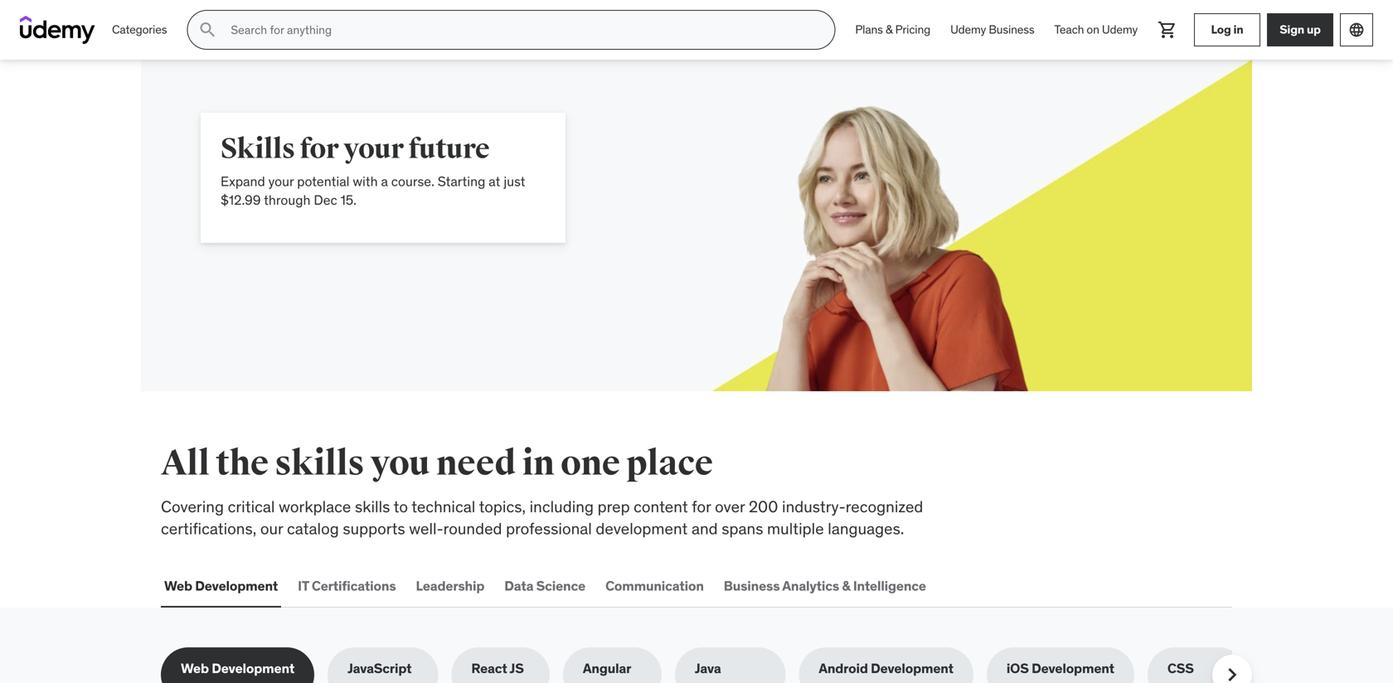 Task type: vqa. For each thing, say whether or not it's contained in the screenshot.
xsmall image within Development Link
no



Task type: describe. For each thing, give the bounding box(es) containing it.
submit search image
[[198, 20, 218, 40]]

content
[[634, 497, 688, 517]]

certifications
[[312, 578, 396, 595]]

1 horizontal spatial business
[[989, 22, 1035, 37]]

future
[[409, 132, 490, 166]]

0 vertical spatial your
[[344, 132, 404, 166]]

expand
[[221, 173, 265, 190]]

leadership
[[416, 578, 485, 595]]

for inside covering critical workplace skills to technical topics, including prep content for over 200 industry-recognized certifications, our catalog supports well-rounded professional development and spans multiple languages.
[[692, 497, 711, 517]]

analytics
[[783, 578, 840, 595]]

prep
[[598, 497, 630, 517]]

1 vertical spatial in
[[522, 442, 555, 485]]

log
[[1212, 22, 1232, 37]]

android development
[[819, 661, 954, 678]]

languages.
[[828, 519, 905, 539]]

css
[[1168, 661, 1194, 678]]

covering
[[161, 497, 224, 517]]

web development button
[[161, 567, 281, 607]]

data science
[[505, 578, 586, 595]]

shopping cart with 0 items image
[[1158, 20, 1178, 40]]

multiple
[[767, 519, 824, 539]]

1 udemy from the left
[[951, 22, 987, 37]]

science
[[536, 578, 586, 595]]

certifications,
[[161, 519, 257, 539]]

1 horizontal spatial in
[[1234, 22, 1244, 37]]

sign up
[[1280, 22, 1321, 37]]

plans & pricing link
[[846, 10, 941, 50]]

log in link
[[1195, 13, 1261, 46]]

to
[[394, 497, 408, 517]]

potential
[[297, 173, 350, 190]]

communication button
[[602, 567, 707, 607]]

you
[[371, 442, 430, 485]]

industry-
[[782, 497, 846, 517]]

teach on udemy
[[1055, 22, 1138, 37]]

data
[[505, 578, 534, 595]]

skills inside covering critical workplace skills to technical topics, including prep content for over 200 industry-recognized certifications, our catalog supports well-rounded professional development and spans multiple languages.
[[355, 497, 390, 517]]

recognized
[[846, 497, 924, 517]]

all the skills you need in one place
[[161, 442, 713, 485]]

communication
[[606, 578, 704, 595]]

just
[[504, 173, 526, 190]]

plans & pricing
[[856, 22, 931, 37]]

200
[[749, 497, 779, 517]]

business inside button
[[724, 578, 780, 595]]

over
[[715, 497, 745, 517]]

professional
[[506, 519, 592, 539]]

ios
[[1007, 661, 1029, 678]]

javascript
[[348, 661, 412, 678]]

development inside web development button
[[195, 578, 278, 595]]

rounded
[[444, 519, 502, 539]]

one
[[561, 442, 620, 485]]

topic filters element
[[161, 648, 1253, 684]]

web development inside "topic filters" element
[[181, 661, 295, 678]]

catalog
[[287, 519, 339, 539]]

development
[[596, 519, 688, 539]]

covering critical workplace skills to technical topics, including prep content for over 200 industry-recognized certifications, our catalog supports well-rounded professional development and spans multiple languages.
[[161, 497, 924, 539]]

through
[[264, 192, 311, 209]]

place
[[627, 442, 713, 485]]

dec
[[314, 192, 337, 209]]

course.
[[391, 173, 435, 190]]

choose a language image
[[1349, 22, 1366, 38]]

including
[[530, 497, 594, 517]]



Task type: locate. For each thing, give the bounding box(es) containing it.
0 vertical spatial for
[[300, 132, 339, 166]]

it
[[298, 578, 309, 595]]

0 vertical spatial skills
[[275, 442, 364, 485]]

udemy business link
[[941, 10, 1045, 50]]

intelligence
[[854, 578, 927, 595]]

udemy right pricing
[[951, 22, 987, 37]]

udemy
[[951, 22, 987, 37], [1103, 22, 1138, 37]]

js
[[510, 661, 524, 678]]

15.
[[341, 192, 357, 209]]

technical
[[412, 497, 476, 517]]

& inside "link"
[[886, 22, 893, 37]]

1 vertical spatial your
[[269, 173, 294, 190]]

0 vertical spatial &
[[886, 22, 893, 37]]

1 vertical spatial for
[[692, 497, 711, 517]]

0 horizontal spatial business
[[724, 578, 780, 595]]

for up potential at the left top
[[300, 132, 339, 166]]

with
[[353, 173, 378, 190]]

2 udemy from the left
[[1103, 22, 1138, 37]]

1 vertical spatial web
[[181, 661, 209, 678]]

log in
[[1212, 22, 1244, 37]]

0 vertical spatial web development
[[164, 578, 278, 595]]

udemy business
[[951, 22, 1035, 37]]

spans
[[722, 519, 764, 539]]

business down spans
[[724, 578, 780, 595]]

react
[[472, 661, 507, 678]]

java
[[695, 661, 721, 678]]

skills up supports
[[355, 497, 390, 517]]

web inside button
[[164, 578, 192, 595]]

web
[[164, 578, 192, 595], [181, 661, 209, 678]]

0 horizontal spatial &
[[842, 578, 851, 595]]

and
[[692, 519, 718, 539]]

critical
[[228, 497, 275, 517]]

web development
[[164, 578, 278, 595], [181, 661, 295, 678]]

0 horizontal spatial in
[[522, 442, 555, 485]]

0 horizontal spatial for
[[300, 132, 339, 166]]

business left teach
[[989, 22, 1035, 37]]

0 vertical spatial web
[[164, 578, 192, 595]]

business analytics & intelligence
[[724, 578, 927, 595]]

0 horizontal spatial your
[[269, 173, 294, 190]]

for
[[300, 132, 339, 166], [692, 497, 711, 517]]

workplace
[[279, 497, 351, 517]]

leadership button
[[413, 567, 488, 607]]

skills
[[221, 132, 295, 166]]

business
[[989, 22, 1035, 37], [724, 578, 780, 595]]

starting
[[438, 173, 486, 190]]

Search for anything text field
[[228, 16, 815, 44]]

1 vertical spatial business
[[724, 578, 780, 595]]

& inside button
[[842, 578, 851, 595]]

your up with
[[344, 132, 404, 166]]

ios development
[[1007, 661, 1115, 678]]

categories button
[[102, 10, 177, 50]]

your
[[344, 132, 404, 166], [269, 173, 294, 190]]

for up and
[[692, 497, 711, 517]]

development
[[195, 578, 278, 595], [212, 661, 295, 678], [871, 661, 954, 678], [1032, 661, 1115, 678]]

0 vertical spatial business
[[989, 22, 1035, 37]]

1 vertical spatial web development
[[181, 661, 295, 678]]

need
[[436, 442, 516, 485]]

1 horizontal spatial udemy
[[1103, 22, 1138, 37]]

1 horizontal spatial &
[[886, 22, 893, 37]]

all
[[161, 442, 210, 485]]

topics,
[[479, 497, 526, 517]]

skills
[[275, 442, 364, 485], [355, 497, 390, 517]]

udemy image
[[20, 16, 95, 44]]

web development inside button
[[164, 578, 278, 595]]

in up including
[[522, 442, 555, 485]]

categories
[[112, 22, 167, 37]]

&
[[886, 22, 893, 37], [842, 578, 851, 595]]

1 horizontal spatial for
[[692, 497, 711, 517]]

angular
[[583, 661, 632, 678]]

& right analytics
[[842, 578, 851, 595]]

up
[[1307, 22, 1321, 37]]

skills up workplace
[[275, 442, 364, 485]]

udemy right on
[[1103, 22, 1138, 37]]

& right plans
[[886, 22, 893, 37]]

1 vertical spatial &
[[842, 578, 851, 595]]

sign up link
[[1268, 13, 1334, 46]]

at
[[489, 173, 501, 190]]

pricing
[[896, 22, 931, 37]]

data science button
[[501, 567, 589, 607]]

it certifications button
[[295, 567, 399, 607]]

it certifications
[[298, 578, 396, 595]]

web inside "topic filters" element
[[181, 661, 209, 678]]

skills for your future expand your potential with a course. starting at just $12.99 through dec 15.
[[221, 132, 526, 209]]

our
[[260, 519, 283, 539]]

1 horizontal spatial your
[[344, 132, 404, 166]]

react js
[[472, 661, 524, 678]]

the
[[216, 442, 269, 485]]

well-
[[409, 519, 444, 539]]

a
[[381, 173, 388, 190]]

teach on udemy link
[[1045, 10, 1148, 50]]

plans
[[856, 22, 883, 37]]

in
[[1234, 22, 1244, 37], [522, 442, 555, 485]]

on
[[1087, 22, 1100, 37]]

sign
[[1280, 22, 1305, 37]]

business analytics & intelligence button
[[721, 567, 930, 607]]

0 vertical spatial in
[[1234, 22, 1244, 37]]

for inside "skills for your future expand your potential with a course. starting at just $12.99 through dec 15."
[[300, 132, 339, 166]]

next image
[[1220, 662, 1246, 684]]

android
[[819, 661, 868, 678]]

1 vertical spatial skills
[[355, 497, 390, 517]]

teach
[[1055, 22, 1085, 37]]

your up through
[[269, 173, 294, 190]]

0 horizontal spatial udemy
[[951, 22, 987, 37]]

$12.99
[[221, 192, 261, 209]]

in right log
[[1234, 22, 1244, 37]]

supports
[[343, 519, 405, 539]]



